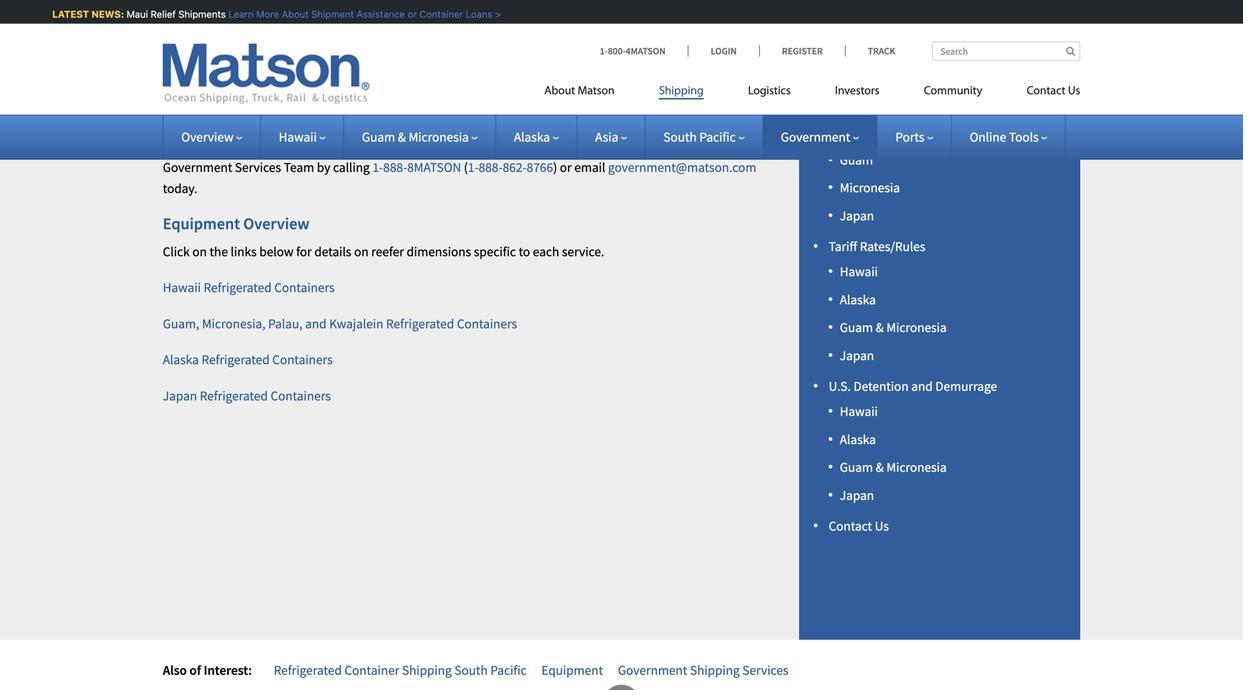 Task type: locate. For each thing, give the bounding box(es) containing it.
for
[[163, 138, 181, 154]]

matson up controlled atmosphere link
[[218, 80, 259, 97]]

japan link
[[840, 208, 874, 224], [840, 347, 874, 364], [840, 487, 874, 504]]

and right palau,
[[305, 316, 327, 332]]

2 horizontal spatial equipment
[[840, 40, 902, 56]]

vessel schedules link
[[829, 71, 923, 87]]

highest
[[639, 38, 680, 54]]

refrigerated up food,
[[320, 16, 385, 33]]

links
[[231, 243, 257, 260]]

equipment up backtop image
[[542, 662, 603, 679]]

alaska for guam & micronesia link for tariff
[[840, 291, 876, 308]]

equipment
[[840, 40, 902, 56], [163, 213, 240, 234], [542, 662, 603, 679]]

matson up the integrity
[[163, 16, 203, 33]]

shipments
[[174, 9, 222, 20]]

hawaii link for tariff
[[840, 263, 878, 280]]

1- for 800-
[[600, 45, 608, 57]]

0 vertical spatial services
[[235, 159, 281, 176]]

2 vertical spatial japan link
[[840, 487, 874, 504]]

cargo left systems
[[388, 16, 419, 33]]

1 horizontal spatial atmospheres
[[647, 80, 720, 97]]

for
[[722, 80, 738, 97], [296, 243, 312, 260]]

1- down place
[[468, 159, 479, 176]]

service. inside temperature control modified atmospheres , substitute atmospheres for the controlled atmosphere applications, and other standard features of matson's refrigerated container service.
[[712, 102, 755, 118]]

for right below
[[296, 243, 312, 260]]

2 vertical spatial overview
[[243, 213, 310, 234]]

vessel schedules
[[829, 71, 923, 87]]

1- left 'their'
[[600, 45, 608, 57]]

guam, micronesia, palau, and kwajalein refrigerated containers
[[163, 316, 517, 332]]

frozen
[[288, 59, 322, 76]]

climate- up modified atmospheres link
[[488, 59, 534, 76]]

containers up palau,
[[274, 279, 335, 296]]

the down help
[[741, 80, 759, 97]]

2 horizontal spatial container
[[900, 15, 954, 31]]

1 vertical spatial &
[[876, 319, 884, 336]]

2 horizontal spatial matson
[[578, 85, 615, 97]]

controlled atmosphere link
[[163, 102, 290, 118]]

government down 'top menu' navigation
[[781, 129, 850, 145]]

1 vertical spatial services
[[742, 662, 789, 679]]

888-
[[383, 159, 407, 176], [479, 159, 503, 176]]

news:
[[88, 9, 120, 20]]

and right detention
[[911, 378, 933, 395]]

1 horizontal spatial cargo
[[563, 38, 594, 54]]

at left 'their'
[[597, 38, 608, 54]]

0 horizontal spatial for
[[296, 243, 312, 260]]

2 vertical spatial government
[[618, 662, 687, 679]]

0 horizontal spatial refrigerated
[[320, 16, 385, 33]]

0 horizontal spatial pacific
[[490, 662, 527, 679]]

0 vertical spatial other
[[434, 38, 464, 54]]

on up calling
[[353, 138, 367, 154]]

0 vertical spatial service.
[[712, 102, 755, 118]]

containers down alaska refrigerated containers link
[[271, 388, 331, 404]]

or right assistance
[[404, 9, 413, 20]]

systems
[[421, 16, 466, 33]]

hawaii down tariff
[[840, 263, 878, 280]]

reefer
[[371, 243, 404, 260]]

Search search field
[[932, 41, 1080, 61]]

0 vertical spatial cargo
[[388, 16, 419, 33]]

logistics
[[748, 85, 791, 97]]

on left reefer
[[354, 243, 369, 260]]

of down uses
[[212, 38, 223, 54]]

overview down 'controlled'
[[181, 129, 234, 145]]

1 vertical spatial contact us link
[[829, 518, 889, 535]]

learn
[[225, 9, 250, 20]]

at
[[597, 38, 608, 54], [658, 59, 669, 76]]

team
[[284, 159, 314, 176]]

or right )
[[560, 159, 572, 176]]

community link
[[902, 78, 1005, 108]]

1 horizontal spatial service.
[[712, 102, 755, 118]]

containers for alaska refrigerated containers
[[272, 352, 333, 368]]

search image
[[1066, 46, 1075, 56]]

asia
[[595, 129, 618, 145]]

atmospheres up matson's
[[509, 80, 582, 97]]

1 vertical spatial equipment
[[163, 213, 240, 234]]

government
[[781, 129, 850, 145], [163, 159, 232, 176], [618, 662, 687, 679]]

0 vertical spatial equipment overview
[[840, 40, 957, 56]]

about right more
[[278, 9, 305, 20]]

alaska down tariff
[[840, 291, 876, 308]]

of down modified atmospheres link
[[524, 102, 535, 118]]

matson down shipments
[[578, 85, 615, 97]]

climate- down "in" in the left top of the page
[[466, 38, 512, 54]]

1 vertical spatial guam & micronesia
[[840, 319, 947, 336]]

0 vertical spatial refrigerated
[[320, 16, 385, 33]]

0 vertical spatial japan link
[[840, 208, 874, 224]]

1 vertical spatial south
[[454, 662, 488, 679]]

pacific
[[700, 129, 736, 145], [490, 662, 527, 679]]

medications, down assistance
[[335, 38, 407, 54]]

contact us
[[1027, 85, 1080, 97], [829, 518, 889, 535]]

alaska up the guam link in the top of the page
[[840, 124, 876, 140]]

0 horizontal spatial 888-
[[383, 159, 407, 176]]

other down the "temperature control" link
[[391, 102, 421, 118]]

and down systems
[[410, 38, 431, 54]]

climate-
[[466, 38, 512, 54], [488, 59, 534, 76]]

overview down refrigerated container shipping
[[904, 40, 957, 56]]

for down login
[[722, 80, 738, 97]]

medications, up the "temperature control" link
[[357, 59, 429, 76]]

2 horizontal spatial 1-
[[600, 45, 608, 57]]

1 japan link from the top
[[840, 208, 874, 224]]

service. right each
[[562, 243, 604, 260]]

1 vertical spatial at
[[658, 59, 669, 76]]

0 vertical spatial contact us
[[1027, 85, 1080, 97]]

1 vertical spatial contact us
[[829, 518, 889, 535]]

contact us link
[[1005, 78, 1080, 108], [829, 518, 889, 535]]

pacific left equipment link on the bottom left of the page
[[490, 662, 527, 679]]

2 horizontal spatial government
[[781, 129, 850, 145]]

2 horizontal spatial overview
[[904, 40, 957, 56]]

1 vertical spatial about
[[544, 85, 575, 97]]

refrigerated
[[829, 15, 897, 31], [204, 279, 272, 296], [386, 316, 454, 332], [202, 352, 270, 368], [200, 388, 268, 404], [274, 662, 342, 679]]

0 horizontal spatial south
[[454, 662, 488, 679]]

vessel
[[829, 71, 863, 87]]

alaska link down tariff
[[840, 291, 876, 308]]

u.s. detention and demurrage
[[829, 378, 997, 395]]

hawaii link down tariff
[[840, 263, 878, 280]]

or inside "1-888-8matson ( 1-888-862-8766 ) or email government@matson.com today."
[[560, 159, 572, 176]]

2 vertical spatial &
[[876, 459, 884, 476]]

2 vertical spatial guam & micronesia
[[840, 459, 947, 476]]

japan refrigerated containers
[[163, 388, 331, 404]]

service. up the 'service'
[[712, 102, 755, 118]]

alaska link up the guam link in the top of the page
[[840, 124, 876, 140]]

guam & micronesia for u.s.
[[840, 459, 947, 476]]

0 horizontal spatial atmospheres
[[509, 80, 582, 97]]

2 japan link from the top
[[840, 347, 874, 364]]

1 horizontal spatial equipment overview
[[840, 40, 957, 56]]

0 horizontal spatial us
[[875, 518, 889, 535]]

equipment overview up schedules
[[840, 40, 957, 56]]

matson uses one of the best-refrigerated cargo systems in the shipping industry to preserve the quality and integrity of produce, groceries, medications, and other climate-sensitive cargo at their highest level. to help keep vegetables, fruit, frozen food, medications, and other climate-dependent shipments at optimal freshness matson offers precise
[[163, 16, 756, 97]]

862-
[[503, 159, 527, 176]]

0 horizontal spatial about
[[278, 9, 305, 20]]

1 horizontal spatial contact
[[1027, 85, 1066, 97]]

>
[[491, 9, 497, 20]]

cargo down "industry"
[[563, 38, 594, 54]]

1 horizontal spatial to
[[519, 243, 530, 260]]

more
[[252, 138, 281, 154]]

888- down a
[[479, 159, 503, 176]]

1 vertical spatial medications,
[[357, 59, 429, 76]]

at down highest
[[658, 59, 669, 76]]

government up backtop image
[[618, 662, 687, 679]]

equipment up vessel schedules
[[840, 40, 902, 56]]

0 horizontal spatial services
[[235, 159, 281, 176]]

1 vertical spatial guam & micronesia link
[[840, 319, 947, 336]]

kwajalein
[[329, 316, 383, 332]]

pacific down container
[[700, 129, 736, 145]]

to left each
[[519, 243, 530, 260]]

1 vertical spatial government
[[163, 159, 232, 176]]

tools
[[1009, 129, 1039, 145]]

track link
[[845, 45, 895, 57]]

medications,
[[335, 38, 407, 54], [357, 59, 429, 76]]

2 vertical spatial other
[[391, 102, 421, 118]]

section
[[781, 0, 1099, 640]]

optimal
[[672, 59, 715, 76]]

to inside matson uses one of the best-refrigerated cargo systems in the shipping industry to preserve the quality and integrity of produce, groceries, medications, and other climate-sensitive cargo at their highest level. to help keep vegetables, fruit, frozen food, medications, and other climate-dependent shipments at optimal freshness matson offers precise
[[603, 16, 614, 33]]

to up 'their'
[[603, 16, 614, 33]]

1- right calling
[[372, 159, 383, 176]]

atmospheres
[[509, 80, 582, 97], [647, 80, 720, 97]]

other up modified
[[455, 59, 485, 76]]

hawaii link down u.s.
[[840, 403, 878, 420]]

1 horizontal spatial 888-
[[479, 159, 503, 176]]

hawaii up guam,
[[163, 279, 201, 296]]

overview inside section
[[904, 40, 957, 56]]

vegetables,
[[192, 59, 255, 76]]

alaska link up 8766
[[514, 129, 559, 145]]

1 horizontal spatial or
[[424, 138, 436, 154]]

the up highest
[[668, 16, 686, 33]]

None search field
[[932, 41, 1080, 61]]

1 horizontal spatial contact us
[[1027, 85, 1080, 97]]

refrigerated container shipping
[[829, 15, 1007, 31]]

1 vertical spatial overview
[[181, 129, 234, 145]]

1 horizontal spatial us
[[1068, 85, 1080, 97]]

government link
[[781, 129, 859, 145]]

0 vertical spatial overview
[[904, 40, 957, 56]]

overview up below
[[243, 213, 310, 234]]

the left best-
[[271, 16, 290, 33]]

2 horizontal spatial to
[[603, 16, 614, 33]]

0 vertical spatial contact us link
[[1005, 78, 1080, 108]]

alaska for the guam link in the top of the page
[[840, 124, 876, 140]]

guam & micronesia link for u.s.
[[840, 459, 947, 476]]

refrigerated
[[320, 16, 385, 33], [589, 102, 654, 118]]

matson
[[163, 16, 203, 33], [218, 80, 259, 97], [578, 85, 615, 97]]

1 horizontal spatial equipment
[[542, 662, 603, 679]]

2 horizontal spatial or
[[560, 159, 572, 176]]

dependent
[[534, 59, 595, 76]]

1 vertical spatial to
[[439, 138, 450, 154]]

today.
[[163, 180, 198, 197]]

contact us inside 'link'
[[1027, 85, 1080, 97]]

micronesia
[[409, 129, 469, 145], [840, 180, 900, 196], [887, 319, 947, 336], [887, 459, 947, 476]]

other down systems
[[434, 38, 464, 54]]

about up matson's
[[544, 85, 575, 97]]

1 horizontal spatial matson
[[218, 80, 259, 97]]

equipment overview
[[840, 40, 957, 56], [163, 213, 310, 234]]

government inside for free quotes, more information on shipping, or to place a booking, please contact our customer service government services team by calling
[[163, 159, 232, 176]]

of inside temperature control modified atmospheres , substitute atmospheres for the controlled atmosphere applications, and other standard features of matson's refrigerated container service.
[[524, 102, 535, 118]]

hawaii link
[[279, 129, 326, 145], [840, 263, 878, 280], [840, 403, 878, 420]]

equipment overview up links
[[163, 213, 310, 234]]

0 vertical spatial hawaii link
[[279, 129, 326, 145]]

register
[[782, 45, 823, 57]]

0 horizontal spatial service.
[[562, 243, 604, 260]]

matson inside 'top menu' navigation
[[578, 85, 615, 97]]

1 horizontal spatial refrigerated
[[589, 102, 654, 118]]

to left place
[[439, 138, 450, 154]]

guam, micronesia, palau, and kwajalein refrigerated containers link
[[163, 316, 517, 332]]

1 horizontal spatial contact us link
[[1005, 78, 1080, 108]]

0 horizontal spatial container
[[345, 662, 399, 679]]

on right click
[[192, 243, 207, 260]]

1 horizontal spatial container
[[416, 9, 459, 20]]

0 vertical spatial south
[[664, 129, 697, 145]]

0 vertical spatial guam & micronesia
[[362, 129, 469, 145]]

0 horizontal spatial 1-
[[372, 159, 383, 176]]

investors
[[835, 85, 880, 97]]

level.
[[683, 38, 713, 54]]

alaska down u.s.
[[840, 431, 876, 448]]

learn more about shipment assistance or container loans > link
[[225, 9, 497, 20]]

standard features link
[[424, 102, 521, 118]]

1 vertical spatial contact
[[829, 518, 872, 535]]

alaska for guam & micronesia link related to u.s.
[[840, 431, 876, 448]]

3 japan link from the top
[[840, 487, 874, 504]]

0 vertical spatial medications,
[[335, 38, 407, 54]]

refrigerated inside matson uses one of the best-refrigerated cargo systems in the shipping industry to preserve the quality and integrity of produce, groceries, medications, and other climate-sensitive cargo at their highest level. to help keep vegetables, fruit, frozen food, medications, and other climate-dependent shipments at optimal freshness matson offers precise
[[320, 16, 385, 33]]

online
[[970, 129, 1006, 145]]

japan link for rates/rules
[[840, 347, 874, 364]]

customer
[[651, 138, 705, 154]]

hawaii down vessel
[[840, 96, 878, 112]]

substitute
[[588, 80, 644, 97]]

on inside for free quotes, more information on shipping, or to place a booking, please contact our customer service government services team by calling
[[353, 138, 367, 154]]

0 vertical spatial us
[[1068, 85, 1080, 97]]

1 vertical spatial refrigerated
[[589, 102, 654, 118]]

0 horizontal spatial to
[[439, 138, 450, 154]]

government down free
[[163, 159, 232, 176]]

top menu navigation
[[544, 78, 1080, 108]]

1 horizontal spatial services
[[742, 662, 789, 679]]

0 horizontal spatial equipment overview
[[163, 213, 310, 234]]

also of interest:
[[163, 662, 252, 679]]

on
[[353, 138, 367, 154], [192, 243, 207, 260], [354, 243, 369, 260]]

service.
[[712, 102, 755, 118], [562, 243, 604, 260]]

temperature
[[339, 80, 408, 97]]

0 vertical spatial at
[[597, 38, 608, 54]]

hawaii link up the team
[[279, 129, 326, 145]]

equipment up click
[[163, 213, 240, 234]]

0 vertical spatial for
[[722, 80, 738, 97]]

micronesia,
[[202, 316, 266, 332]]

shipping link
[[637, 78, 726, 108]]

1 vertical spatial service.
[[562, 243, 604, 260]]

for inside temperature control modified atmospheres , substitute atmospheres for the controlled atmosphere applications, and other standard features of matson's refrigerated container service.
[[722, 80, 738, 97]]

2 vertical spatial to
[[519, 243, 530, 260]]

or inside for free quotes, more information on shipping, or to place a booking, please contact our customer service government services team by calling
[[424, 138, 436, 154]]

containers down palau,
[[272, 352, 333, 368]]

and down the temperature
[[367, 102, 389, 118]]

services
[[235, 159, 281, 176], [742, 662, 789, 679]]

1 horizontal spatial about
[[544, 85, 575, 97]]

government for government shipping services
[[618, 662, 687, 679]]

by
[[317, 159, 330, 176]]

hawaii link for u.s.
[[840, 403, 878, 420]]

0 vertical spatial climate-
[[466, 38, 512, 54]]

0 vertical spatial pacific
[[700, 129, 736, 145]]

alaska link for guam & micronesia link related to u.s.
[[840, 431, 876, 448]]

container
[[416, 9, 459, 20], [900, 15, 954, 31], [345, 662, 399, 679]]

1 horizontal spatial at
[[658, 59, 669, 76]]

0 vertical spatial to
[[603, 16, 614, 33]]

0 vertical spatial equipment
[[840, 40, 902, 56]]

click
[[163, 243, 190, 260]]

refrigerated down "substitute"
[[589, 102, 654, 118]]

alaska link down u.s.
[[840, 431, 876, 448]]

south pacific link
[[664, 129, 745, 145]]

0 vertical spatial government
[[781, 129, 850, 145]]

,
[[582, 80, 586, 97]]

1 vertical spatial or
[[424, 138, 436, 154]]

1-888-8matson link
[[372, 159, 461, 176]]

contact
[[1027, 85, 1066, 97], [829, 518, 872, 535]]

container for equipment overview
[[900, 15, 954, 31]]

modified
[[457, 80, 507, 97]]

888- down shipping,
[[383, 159, 407, 176]]

atmospheres up container
[[647, 80, 720, 97]]

containers for japan refrigerated containers
[[271, 388, 331, 404]]

relief
[[147, 9, 172, 20]]

0 horizontal spatial government
[[163, 159, 232, 176]]

guam & micronesia
[[362, 129, 469, 145], [840, 319, 947, 336], [840, 459, 947, 476]]

to inside for free quotes, more information on shipping, or to place a booking, please contact our customer service government services team by calling
[[439, 138, 450, 154]]

0 horizontal spatial matson
[[163, 16, 203, 33]]

or up 8matson
[[424, 138, 436, 154]]

guam & micronesia link
[[362, 129, 478, 145], [840, 319, 947, 336], [840, 459, 947, 476]]

food,
[[325, 59, 354, 76]]



Task type: vqa. For each thing, say whether or not it's contained in the screenshot.
the topmost History
no



Task type: describe. For each thing, give the bounding box(es) containing it.
1-888-862-8766 link
[[468, 159, 553, 176]]

to
[[715, 38, 729, 54]]

applications,
[[293, 102, 364, 118]]

1 horizontal spatial south
[[664, 129, 697, 145]]

0 horizontal spatial at
[[597, 38, 608, 54]]

government@matson.com
[[608, 159, 756, 176]]

hawaii up the team
[[279, 129, 317, 145]]

below
[[259, 243, 293, 260]]

0 horizontal spatial cargo
[[388, 16, 419, 33]]

uses
[[206, 16, 231, 33]]

1 vertical spatial climate-
[[488, 59, 534, 76]]

freshness
[[163, 80, 216, 97]]

2 vertical spatial equipment
[[542, 662, 603, 679]]

refrigerated container shipping link
[[829, 15, 1007, 31]]

container
[[657, 102, 710, 118]]

1 888- from the left
[[383, 159, 407, 176]]

tariff rates/rules
[[829, 238, 926, 255]]

hawaii refrigerated containers link
[[163, 279, 335, 296]]

shipments
[[597, 59, 656, 76]]

1-888-8matson ( 1-888-862-8766 ) or email government@matson.com today.
[[163, 159, 756, 197]]

container for equipment
[[345, 662, 399, 679]]

8766
[[527, 159, 553, 176]]

rates/rules
[[860, 238, 926, 255]]

contact
[[585, 138, 627, 154]]

guam & micronesia link for tariff
[[840, 319, 947, 336]]

1 horizontal spatial pacific
[[700, 129, 736, 145]]

government for government
[[781, 129, 850, 145]]

0 horizontal spatial or
[[404, 9, 413, 20]]

login
[[711, 45, 737, 57]]

government@matson.com link
[[608, 159, 756, 176]]

services inside for free quotes, more information on shipping, or to place a booking, please contact our customer service government services team by calling
[[235, 159, 281, 176]]

shipping inside shipping link
[[659, 85, 704, 97]]

dimensions
[[407, 243, 471, 260]]

us inside 'top menu' navigation
[[1068, 85, 1080, 97]]

control
[[411, 80, 451, 97]]

refrigerated inside temperature control modified atmospheres , substitute atmospheres for the controlled atmosphere applications, and other standard features of matson's refrigerated container service.
[[589, 102, 654, 118]]

maui
[[123, 9, 144, 20]]

shipping
[[503, 16, 551, 33]]

controlled
[[163, 102, 220, 118]]

& for u.s.
[[876, 459, 884, 476]]

alaska up 8766
[[514, 129, 550, 145]]

1- for 888-
[[372, 159, 383, 176]]

fruit,
[[258, 59, 285, 76]]

help
[[731, 38, 756, 54]]

japan link for detention
[[840, 487, 874, 504]]

details
[[314, 243, 351, 260]]

loans
[[462, 9, 488, 20]]

produce,
[[226, 38, 275, 54]]

equipment link
[[542, 662, 603, 679]]

0 horizontal spatial contact
[[829, 518, 872, 535]]

0 vertical spatial guam & micronesia link
[[362, 129, 478, 145]]

keep
[[163, 59, 190, 76]]

contact inside 'top menu' navigation
[[1027, 85, 1066, 97]]

please
[[546, 138, 583, 154]]

email
[[574, 159, 605, 176]]

8matson
[[407, 159, 461, 176]]

alaska link for guam & micronesia link for tariff
[[840, 291, 876, 308]]

asia link
[[595, 129, 627, 145]]

the left links
[[210, 243, 228, 260]]

1-800-4matson
[[600, 45, 666, 57]]

atmosphere
[[223, 102, 290, 118]]

1 vertical spatial cargo
[[563, 38, 594, 54]]

place
[[453, 138, 483, 154]]

800-
[[608, 45, 626, 57]]

the right "in" in the left top of the page
[[482, 16, 500, 33]]

& for tariff
[[876, 319, 884, 336]]

blue matson logo with ocean, shipping, truck, rail and logistics written beneath it. image
[[163, 44, 370, 104]]

register link
[[759, 45, 845, 57]]

community
[[924, 85, 982, 97]]

precise
[[296, 80, 336, 97]]

and inside temperature control modified atmospheres , substitute atmospheres for the controlled atmosphere applications, and other standard features of matson's refrigerated container service.
[[367, 102, 389, 118]]

(
[[464, 159, 468, 176]]

0 horizontal spatial overview
[[181, 129, 234, 145]]

quality
[[689, 16, 728, 33]]

and up help
[[730, 16, 752, 33]]

quotes,
[[208, 138, 249, 154]]

and up the control at the left of the page
[[431, 59, 453, 76]]

government shipping services link
[[618, 662, 789, 679]]

click on the links below for details on reefer dimensions specific to each service.
[[163, 243, 604, 260]]

tariff
[[829, 238, 857, 255]]

online tools link
[[970, 129, 1048, 145]]

0 horizontal spatial equipment
[[163, 213, 240, 234]]

other inside temperature control modified atmospheres , substitute atmospheres for the controlled atmosphere applications, and other standard features of matson's refrigerated container service.
[[391, 102, 421, 118]]

of right one
[[258, 16, 269, 33]]

ports
[[896, 129, 925, 145]]

guam & micronesia for tariff
[[840, 319, 947, 336]]

standard
[[424, 102, 473, 118]]

alaska down guam,
[[163, 352, 199, 368]]

guam,
[[163, 316, 199, 332]]

guam link
[[840, 152, 873, 168]]

1-800-4matson link
[[600, 45, 688, 57]]

hawaii down u.s.
[[840, 403, 878, 420]]

specific
[[474, 243, 516, 260]]

the inside temperature control modified atmospheres , substitute atmospheres for the controlled atmosphere applications, and other standard features of matson's refrigerated container service.
[[741, 80, 759, 97]]

containers down specific
[[457, 316, 517, 332]]

1 vertical spatial us
[[875, 518, 889, 535]]

section containing refrigerated container shipping
[[781, 0, 1099, 640]]

2 888- from the left
[[479, 159, 503, 176]]

alaska refrigerated containers
[[163, 352, 333, 368]]

equipment overview link
[[840, 40, 957, 56]]

matson's
[[538, 102, 586, 118]]

shipment
[[307, 9, 350, 20]]

backtop image
[[603, 685, 640, 690]]

1 vertical spatial equipment overview
[[163, 213, 310, 234]]

2 atmospheres from the left
[[647, 80, 720, 97]]

booking,
[[495, 138, 544, 154]]

online tools
[[970, 129, 1039, 145]]

0 horizontal spatial contact us link
[[829, 518, 889, 535]]

ports link
[[896, 129, 933, 145]]

1 atmospheres from the left
[[509, 80, 582, 97]]

1 horizontal spatial 1-
[[468, 159, 479, 176]]

refrigerated container shipping south pacific
[[274, 662, 527, 679]]

login link
[[688, 45, 759, 57]]

preserve
[[617, 16, 665, 33]]

about matson
[[544, 85, 615, 97]]

containers for hawaii refrigerated containers
[[274, 279, 335, 296]]

palau,
[[268, 316, 303, 332]]

of right "also"
[[190, 662, 201, 679]]

logistics link
[[726, 78, 813, 108]]

about matson link
[[544, 78, 637, 108]]

alaska link for the guam link in the top of the page
[[840, 124, 876, 140]]

u.s.
[[829, 378, 851, 395]]

about inside 'top menu' navigation
[[544, 85, 575, 97]]

also
[[163, 662, 187, 679]]

0 vertical spatial &
[[398, 129, 406, 145]]

1 vertical spatial other
[[455, 59, 485, 76]]

0 vertical spatial about
[[278, 9, 305, 20]]

refrigerated container shipping south pacific link
[[274, 662, 527, 679]]

a
[[485, 138, 492, 154]]



